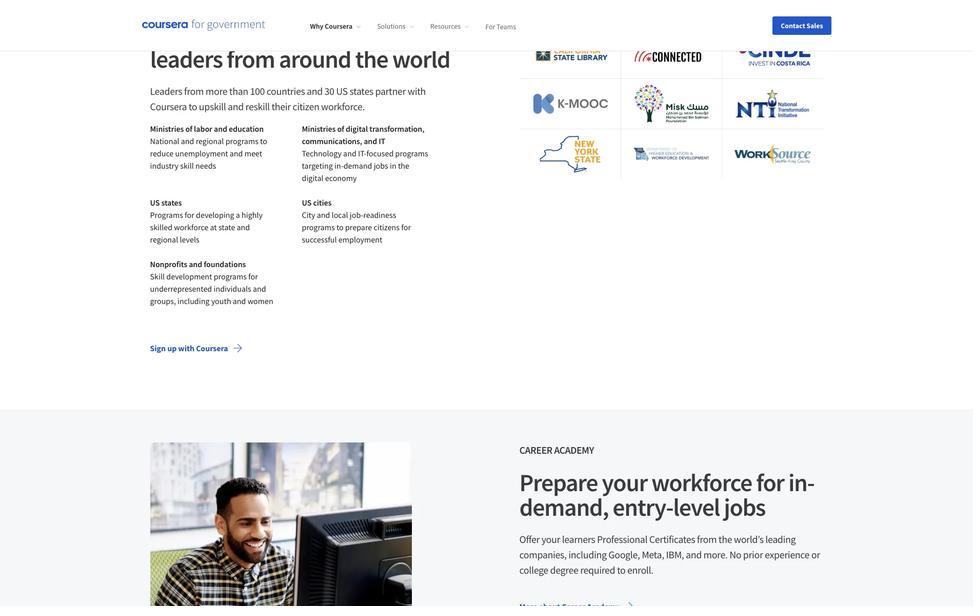 Task type: vqa. For each thing, say whether or not it's contained in the screenshot.
jobs inside the Ministries of digital transformation, communications, and IT Technology and IT-focused programs targeting in-demand jobs in the digital economy
yes



Task type: locate. For each thing, give the bounding box(es) containing it.
jobs
[[374, 161, 388, 171], [724, 492, 766, 523]]

your for learners
[[542, 533, 560, 546]]

college
[[520, 564, 549, 577]]

1 vertical spatial in-
[[789, 468, 815, 498]]

1 vertical spatial including
[[569, 549, 607, 561]]

programs
[[150, 210, 183, 220]]

us up city
[[302, 198, 312, 208]]

1 horizontal spatial the
[[398, 161, 410, 171]]

1 horizontal spatial in-
[[789, 468, 815, 498]]

to left 'upskill' on the left top of page
[[189, 100, 197, 113]]

prepare
[[520, 468, 598, 498]]

workforce
[[197, 19, 298, 50], [174, 222, 208, 232], [652, 468, 752, 498]]

ministries up national
[[150, 124, 184, 134]]

career
[[520, 444, 553, 457]]

of
[[185, 124, 192, 134], [337, 124, 344, 134]]

and down the cities
[[317, 210, 330, 220]]

2 horizontal spatial from
[[697, 533, 717, 546]]

1 vertical spatial with
[[178, 343, 195, 354]]

regional down labor
[[196, 136, 224, 146]]

the up 'more.'
[[719, 533, 732, 546]]

nonprofits
[[150, 259, 187, 269]]

1 vertical spatial workforce
[[174, 222, 208, 232]]

offer your learners professional certificates from the world's leading companies, including google, meta, ibm, and more. no prior experience or college degree required to enroll.
[[520, 533, 820, 577]]

from up 100
[[227, 44, 275, 74]]

join
[[150, 19, 193, 50]]

contact sales
[[781, 21, 823, 30]]

workforce inside us states programs for developing a highly skilled workforce at state and regional levels
[[174, 222, 208, 232]]

the inside 'join workforce development leaders from around the world'
[[355, 44, 388, 74]]

technology
[[302, 148, 342, 159]]

for inside us states programs for developing a highly skilled workforce at state and regional levels
[[185, 210, 194, 220]]

0 horizontal spatial development
[[166, 271, 212, 282]]

from left more
[[184, 85, 204, 98]]

citizens
[[374, 222, 400, 232]]

of left labor
[[185, 124, 192, 134]]

experience
[[765, 549, 810, 561]]

ministries for ministries of labor and education national and regional programs to reduce unemployment and meet industry skill needs
[[150, 124, 184, 134]]

the up partner
[[355, 44, 388, 74]]

1 horizontal spatial your
[[602, 468, 648, 498]]

contact
[[781, 21, 806, 30]]

misk foundation image
[[634, 85, 710, 123]]

0 horizontal spatial of
[[185, 124, 192, 134]]

education
[[229, 124, 264, 134]]

including down learners
[[569, 549, 607, 561]]

the for offer your learners professional certificates from the world's leading companies, including google, meta, ibm, and more. no prior experience or college degree required to enroll.
[[719, 533, 732, 546]]

including inside nonprofits and foundations skill development programs for underrepresented individuals and groups, including youth and women
[[178, 296, 210, 306]]

0 horizontal spatial the
[[355, 44, 388, 74]]

0 vertical spatial from
[[227, 44, 275, 74]]

and right labor
[[214, 124, 227, 134]]

ministries inside ministries of digital transformation, communications, and it technology and it-focused programs targeting in-demand jobs in the digital economy
[[302, 124, 336, 134]]

2 horizontal spatial us
[[336, 85, 348, 98]]

programs down 'education'
[[226, 136, 259, 146]]

certificates
[[650, 533, 695, 546]]

ministries inside ministries of labor and education national and regional programs to reduce unemployment and meet industry skill needs
[[150, 124, 184, 134]]

2 ministries from the left
[[302, 124, 336, 134]]

jobs left in
[[374, 161, 388, 171]]

0 vertical spatial your
[[602, 468, 648, 498]]

us inside us cities city and local job-readiness programs to prepare citizens for successful employment
[[302, 198, 312, 208]]

1 vertical spatial your
[[542, 533, 560, 546]]

needs
[[196, 161, 216, 171]]

groups,
[[150, 296, 176, 306]]

1 vertical spatial development
[[166, 271, 212, 282]]

programs
[[226, 136, 259, 146], [395, 148, 428, 159], [302, 222, 335, 232], [214, 271, 247, 282]]

degree
[[550, 564, 579, 577]]

demand
[[344, 161, 372, 171]]

0 vertical spatial states
[[350, 85, 374, 98]]

jobs inside prepare your workforce for in- demand, entry-level jobs
[[724, 492, 766, 523]]

1 vertical spatial from
[[184, 85, 204, 98]]

ibm,
[[666, 549, 684, 561]]

worksource seattle-king county image
[[735, 144, 811, 164]]

1 horizontal spatial of
[[337, 124, 344, 134]]

the inside offer your learners professional certificates from the world's leading companies, including google, meta, ibm, and more. no prior experience or college degree required to enroll.
[[719, 533, 732, 546]]

with
[[408, 85, 426, 98], [178, 343, 195, 354]]

1 vertical spatial states
[[161, 198, 182, 208]]

jobs up world's
[[724, 492, 766, 523]]

0 horizontal spatial with
[[178, 343, 195, 354]]

partner
[[375, 85, 406, 98]]

for teams
[[486, 22, 516, 31]]

in-
[[335, 161, 344, 171], [789, 468, 815, 498]]

1 horizontal spatial from
[[227, 44, 275, 74]]

to down local
[[337, 222, 344, 232]]

0 vertical spatial digital
[[346, 124, 368, 134]]

it
[[379, 136, 386, 146]]

more
[[206, 85, 227, 98]]

your inside offer your learners professional certificates from the world's leading companies, including google, meta, ibm, and more. no prior experience or college degree required to enroll.
[[542, 533, 560, 546]]

2 vertical spatial workforce
[[652, 468, 752, 498]]

and inside us states programs for developing a highly skilled workforce at state and regional levels
[[237, 222, 250, 232]]

programs up successful
[[302, 222, 335, 232]]

digital up the it-
[[346, 124, 368, 134]]

1 horizontal spatial ministries
[[302, 124, 336, 134]]

us right '30'
[[336, 85, 348, 98]]

1 horizontal spatial regional
[[196, 136, 224, 146]]

1 vertical spatial coursera
[[150, 100, 187, 113]]

0 horizontal spatial us
[[150, 198, 160, 208]]

professional
[[597, 533, 648, 546]]

1 of from the left
[[185, 124, 192, 134]]

1 horizontal spatial with
[[408, 85, 426, 98]]

2 horizontal spatial coursera
[[325, 22, 353, 31]]

job-
[[350, 210, 364, 220]]

states
[[350, 85, 374, 98], [161, 198, 182, 208]]

from up 'more.'
[[697, 533, 717, 546]]

including down 'underrepresented'
[[178, 296, 210, 306]]

regional
[[196, 136, 224, 146], [150, 235, 178, 245]]

up
[[167, 343, 177, 354]]

the right in
[[398, 161, 410, 171]]

1 vertical spatial the
[[398, 161, 410, 171]]

0 horizontal spatial states
[[161, 198, 182, 208]]

your
[[602, 468, 648, 498], [542, 533, 560, 546]]

of inside ministries of labor and education national and regional programs to reduce unemployment and meet industry skill needs
[[185, 124, 192, 134]]

enroll.
[[628, 564, 654, 577]]

1 ministries from the left
[[150, 124, 184, 134]]

sign
[[150, 343, 166, 354]]

coursera
[[325, 22, 353, 31], [150, 100, 187, 113], [196, 343, 228, 354]]

women
[[248, 296, 273, 306]]

to inside offer your learners professional certificates from the world's leading companies, including google, meta, ibm, and more. no prior experience or college degree required to enroll.
[[617, 564, 626, 577]]

with right partner
[[408, 85, 426, 98]]

for
[[185, 210, 194, 220], [401, 222, 411, 232], [248, 271, 258, 282], [756, 468, 785, 498]]

2 of from the left
[[337, 124, 344, 134]]

0 horizontal spatial ministries
[[150, 124, 184, 134]]

0 horizontal spatial jobs
[[374, 161, 388, 171]]

skilled
[[150, 222, 172, 232]]

the
[[355, 44, 388, 74], [398, 161, 410, 171], [719, 533, 732, 546]]

0 vertical spatial including
[[178, 296, 210, 306]]

0 horizontal spatial your
[[542, 533, 560, 546]]

1 horizontal spatial states
[[350, 85, 374, 98]]

ministries up the communications,
[[302, 124, 336, 134]]

focused
[[367, 148, 394, 159]]

coursera down leaders
[[150, 100, 187, 113]]

of inside ministries of digital transformation, communications, and it technology and it-focused programs targeting in-demand jobs in the digital economy
[[337, 124, 344, 134]]

development inside 'join workforce development leaders from around the world'
[[302, 19, 435, 50]]

0 vertical spatial coursera
[[325, 22, 353, 31]]

2 vertical spatial coursera
[[196, 343, 228, 354]]

and left it
[[364, 136, 377, 146]]

from inside 'join workforce development leaders from around the world'
[[227, 44, 275, 74]]

and down a
[[237, 222, 250, 232]]

and inside us cities city and local job-readiness programs to prepare citizens for successful employment
[[317, 210, 330, 220]]

1 horizontal spatial jobs
[[724, 492, 766, 523]]

skill
[[180, 161, 194, 171]]

programs up individuals
[[214, 271, 247, 282]]

economy
[[325, 173, 357, 183]]

the for join workforce development leaders from around the world
[[355, 44, 388, 74]]

0 horizontal spatial in-
[[335, 161, 344, 171]]

programs inside ministries of labor and education national and regional programs to reduce unemployment and meet industry skill needs
[[226, 136, 259, 146]]

0 vertical spatial workforce
[[197, 19, 298, 50]]

1 vertical spatial regional
[[150, 235, 178, 245]]

national
[[150, 136, 179, 146]]

companies,
[[520, 549, 567, 561]]

digital
[[346, 124, 368, 134], [302, 173, 324, 183]]

with right up on the left bottom of page
[[178, 343, 195, 354]]

states up the workforce.
[[350, 85, 374, 98]]

and right the ibm,
[[686, 549, 702, 561]]

0 horizontal spatial coursera
[[150, 100, 187, 113]]

from inside offer your learners professional certificates from the world's leading companies, including google, meta, ibm, and more. no prior experience or college degree required to enroll.
[[697, 533, 717, 546]]

0 vertical spatial development
[[302, 19, 435, 50]]

leaders
[[150, 85, 182, 98]]

join workforce development leaders from around the world
[[150, 19, 450, 74]]

learners
[[562, 533, 595, 546]]

ministries of labor and education national and regional programs to reduce unemployment and meet industry skill needs
[[150, 124, 267, 171]]

and up women
[[253, 284, 266, 294]]

1 vertical spatial digital
[[302, 173, 324, 183]]

0 vertical spatial jobs
[[374, 161, 388, 171]]

digital down targeting
[[302, 173, 324, 183]]

state
[[219, 222, 235, 232]]

to down google, on the right of page
[[617, 564, 626, 577]]

and
[[307, 85, 323, 98], [228, 100, 244, 113], [214, 124, 227, 134], [181, 136, 194, 146], [364, 136, 377, 146], [230, 148, 243, 159], [343, 148, 357, 159], [317, 210, 330, 220], [237, 222, 250, 232], [189, 259, 202, 269], [253, 284, 266, 294], [233, 296, 246, 306], [686, 549, 702, 561]]

man working at desk image
[[150, 443, 412, 607]]

jobs inside ministries of digital transformation, communications, and it technology and it-focused programs targeting in-demand jobs in the digital economy
[[374, 161, 388, 171]]

0 horizontal spatial including
[[178, 296, 210, 306]]

your inside prepare your workforce for in- demand, entry-level jobs
[[602, 468, 648, 498]]

sales
[[807, 21, 823, 30]]

coursera right why
[[325, 22, 353, 31]]

us
[[336, 85, 348, 98], [150, 198, 160, 208], [302, 198, 312, 208]]

us inside us states programs for developing a highly skilled workforce at state and regional levels
[[150, 198, 160, 208]]

2 horizontal spatial the
[[719, 533, 732, 546]]

us for us states programs for developing a highly skilled workforce at state and regional levels
[[150, 198, 160, 208]]

0 vertical spatial with
[[408, 85, 426, 98]]

upskill
[[199, 100, 226, 113]]

1 horizontal spatial us
[[302, 198, 312, 208]]

programs up in
[[395, 148, 428, 159]]

1 horizontal spatial development
[[302, 19, 435, 50]]

2 vertical spatial the
[[719, 533, 732, 546]]

0 horizontal spatial from
[[184, 85, 204, 98]]

development inside nonprofits and foundations skill development programs for underrepresented individuals and groups, including youth and women
[[166, 271, 212, 282]]

prepare
[[345, 222, 372, 232]]

0 horizontal spatial digital
[[302, 173, 324, 183]]

0 vertical spatial regional
[[196, 136, 224, 146]]

your for workforce
[[602, 468, 648, 498]]

coursera right up on the left bottom of page
[[196, 343, 228, 354]]

0 vertical spatial in-
[[335, 161, 344, 171]]

30
[[325, 85, 334, 98]]

programs inside us cities city and local job-readiness programs to prepare citizens for successful employment
[[302, 222, 335, 232]]

1 horizontal spatial including
[[569, 549, 607, 561]]

100
[[250, 85, 265, 98]]

of up the communications,
[[337, 124, 344, 134]]

us up programs
[[150, 198, 160, 208]]

regional down skilled
[[150, 235, 178, 245]]

from
[[227, 44, 275, 74], [184, 85, 204, 98], [697, 533, 717, 546]]

states up programs
[[161, 198, 182, 208]]

industry
[[150, 161, 179, 171]]

0 horizontal spatial regional
[[150, 235, 178, 245]]

0 vertical spatial the
[[355, 44, 388, 74]]

to up the meet at top left
[[260, 136, 267, 146]]

1 vertical spatial jobs
[[724, 492, 766, 523]]

programs inside ministries of digital transformation, communications, and it technology and it-focused programs targeting in-demand jobs in the digital economy
[[395, 148, 428, 159]]

teams
[[497, 22, 516, 31]]

2 vertical spatial from
[[697, 533, 717, 546]]

of for labor
[[185, 124, 192, 134]]



Task type: describe. For each thing, give the bounding box(es) containing it.
to inside ministries of labor and education national and regional programs to reduce unemployment and meet industry skill needs
[[260, 136, 267, 146]]

meet
[[245, 148, 262, 159]]

california state library image
[[532, 43, 609, 65]]

us inside the leaders from more than 100 countries and 30 us states partner with coursera to upskill and reskill their citizen workforce.
[[336, 85, 348, 98]]

us states programs for developing a highly skilled workforce at state and regional levels
[[150, 198, 263, 245]]

world
[[392, 44, 450, 74]]

workforce inside prepare your workforce for in- demand, entry-level jobs
[[652, 468, 752, 498]]

contact sales button
[[773, 16, 832, 35]]

solutions link
[[377, 22, 414, 31]]

or
[[812, 549, 820, 561]]

for inside prepare your workforce for in- demand, entry-level jobs
[[756, 468, 785, 498]]

why
[[310, 22, 324, 31]]

leaders from more than 100 countries and 30 us states partner with coursera to upskill and reskill their citizen workforce.
[[150, 85, 426, 113]]

it-
[[358, 148, 367, 159]]

national transformation initiative image
[[735, 89, 811, 119]]

of for digital
[[337, 124, 344, 134]]

regional inside us states programs for developing a highly skilled workforce at state and regional levels
[[150, 235, 178, 245]]

coursera inside the leaders from more than 100 countries and 30 us states partner with coursera to upskill and reskill their citizen workforce.
[[150, 100, 187, 113]]

and inside offer your learners professional certificates from the world's leading companies, including google, meta, ibm, and more. no prior experience or college degree required to enroll.
[[686, 549, 702, 561]]

no
[[730, 549, 742, 561]]

and down individuals
[[233, 296, 246, 306]]

entry-
[[613, 492, 673, 523]]

offer
[[520, 533, 540, 546]]

1 horizontal spatial coursera
[[196, 343, 228, 354]]

youth
[[211, 296, 231, 306]]

citizen
[[293, 100, 319, 113]]

skill
[[150, 271, 165, 282]]

the inside ministries of digital transformation, communications, and it technology and it-focused programs targeting in-demand jobs in the digital economy
[[398, 161, 410, 171]]

transformation,
[[370, 124, 425, 134]]

meta,
[[642, 549, 664, 561]]

states inside us states programs for developing a highly skilled workforce at state and regional levels
[[161, 198, 182, 208]]

successful
[[302, 235, 337, 245]]

cities
[[313, 198, 332, 208]]

and left the meet at top left
[[230, 148, 243, 159]]

levels
[[180, 235, 199, 245]]

solutions
[[377, 22, 406, 31]]

required
[[580, 564, 615, 577]]

us for us cities city and local job-readiness programs to prepare citizens for successful employment
[[302, 198, 312, 208]]

ministries for ministries of digital transformation, communications, and it technology and it-focused programs targeting in-demand jobs in the digital economy
[[302, 124, 336, 134]]

workforce inside 'join workforce development leaders from around the world'
[[197, 19, 298, 50]]

regional inside ministries of labor and education national and regional programs to reduce unemployment and meet industry skill needs
[[196, 136, 224, 146]]

why coursera link
[[310, 22, 361, 31]]

states inside the leaders from more than 100 countries and 30 us states partner with coursera to upskill and reskill their citizen workforce.
[[350, 85, 374, 98]]

1 horizontal spatial digital
[[346, 124, 368, 134]]

resources link
[[430, 22, 469, 31]]

workforce.
[[321, 100, 365, 113]]

a
[[236, 210, 240, 220]]

why coursera
[[310, 22, 353, 31]]

academy
[[554, 444, 594, 457]]

for inside nonprofits and foundations skill development programs for underrepresented individuals and groups, including youth and women
[[248, 271, 258, 282]]

communications,
[[302, 136, 362, 146]]

more.
[[704, 549, 728, 561]]

around
[[279, 44, 351, 74]]

ministries of digital transformation, communications, and it technology and it-focused programs targeting in-demand jobs in the digital economy
[[302, 124, 428, 183]]

k mooc image
[[532, 93, 609, 114]]

and left the it-
[[343, 148, 357, 159]]

google,
[[609, 549, 640, 561]]

prepare your workforce for in- demand, entry-level jobs
[[520, 468, 815, 523]]

in- inside ministries of digital transformation, communications, and it technology and it-focused programs targeting in-demand jobs in the digital economy
[[335, 161, 344, 171]]

career academy
[[520, 444, 594, 457]]

to inside the leaders from more than 100 countries and 30 us states partner with coursera to upskill and reskill their citizen workforce.
[[189, 100, 197, 113]]

level
[[673, 492, 720, 523]]

labor
[[194, 124, 212, 134]]

reskill
[[246, 100, 270, 113]]

world's
[[734, 533, 764, 546]]

prior
[[743, 549, 763, 561]]

sign up with coursera
[[150, 343, 228, 354]]

from inside the leaders from more than 100 countries and 30 us states partner with coursera to upskill and reskill their citizen workforce.
[[184, 85, 204, 98]]

at
[[210, 222, 217, 232]]

leading
[[766, 533, 796, 546]]

including inside offer your learners professional certificates from the world's leading companies, including google, meta, ibm, and more. no prior experience or college degree required to enroll.
[[569, 549, 607, 561]]

and down than
[[228, 100, 244, 113]]

and up unemployment
[[181, 136, 194, 146]]

targeting
[[302, 161, 333, 171]]

individuals
[[214, 284, 251, 294]]

sign up with coursera link
[[142, 336, 251, 361]]

highly
[[242, 210, 263, 220]]

for inside us cities city and local job-readiness programs to prepare citizens for successful employment
[[401, 222, 411, 232]]

and down levels
[[189, 259, 202, 269]]

in
[[390, 161, 397, 171]]

chicago connected image
[[634, 41, 710, 66]]

new york state image
[[539, 133, 602, 175]]

city
[[302, 210, 315, 220]]

and left '30'
[[307, 85, 323, 98]]

programs inside nonprofits and foundations skill development programs for underrepresented individuals and groups, including youth and women
[[214, 271, 247, 282]]

readiness
[[363, 210, 396, 220]]

leaders
[[150, 44, 223, 74]]

demand,
[[520, 492, 609, 523]]

than
[[229, 85, 248, 98]]

coursera for government image
[[142, 19, 265, 31]]

us cities city and local job-readiness programs to prepare citizens for successful employment
[[302, 198, 411, 245]]

to inside us cities city and local job-readiness programs to prepare citizens for successful employment
[[337, 222, 344, 232]]

nonprofits and foundations skill development programs for underrepresented individuals and groups, including youth and women
[[150, 259, 273, 306]]

in- inside prepare your workforce for in- demand, entry-level jobs
[[789, 468, 815, 498]]

department of higher education and workforce development image
[[634, 147, 710, 161]]

cinde costa rica image
[[735, 42, 811, 65]]

countries
[[267, 85, 305, 98]]

foundations
[[204, 259, 246, 269]]

with inside the leaders from more than 100 countries and 30 us states partner with coursera to upskill and reskill their citizen workforce.
[[408, 85, 426, 98]]

resources
[[430, 22, 461, 31]]

for teams link
[[486, 22, 516, 31]]



